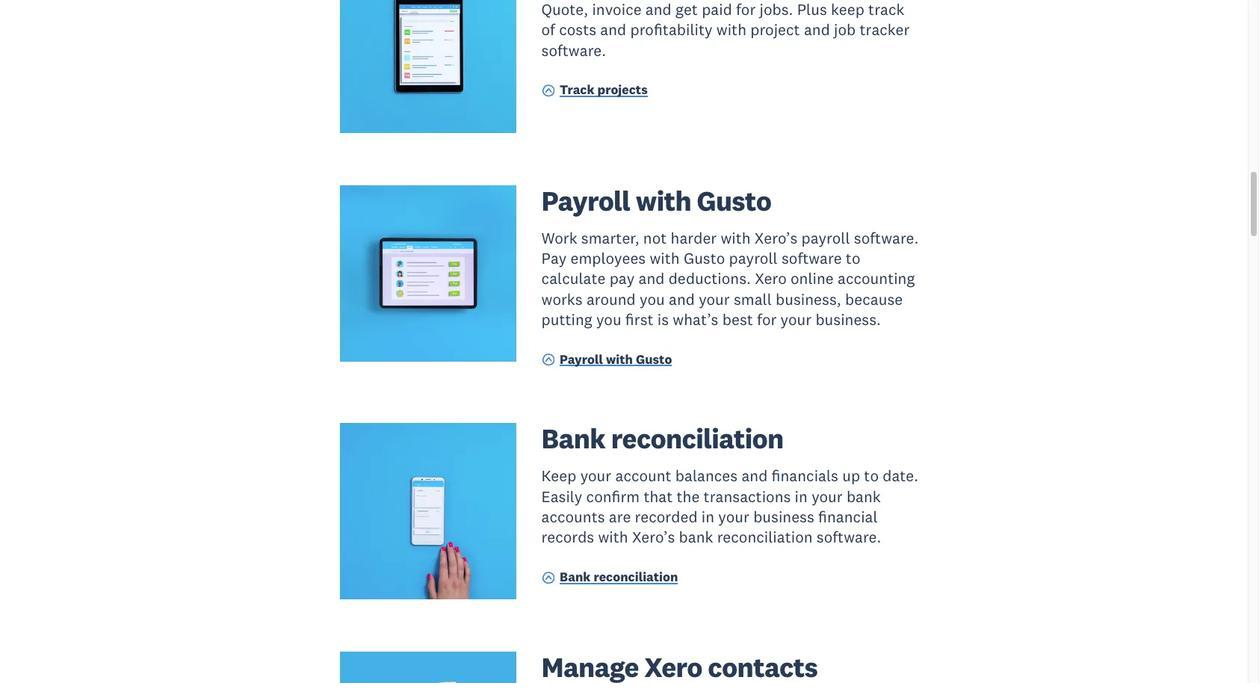 Task type: vqa. For each thing, say whether or not it's contained in the screenshot.
Quote,
yes



Task type: locate. For each thing, give the bounding box(es) containing it.
for down small
[[757, 309, 777, 330]]

software
[[782, 248, 842, 268]]

0 horizontal spatial xero's
[[632, 527, 675, 547]]

to right the 'up'
[[864, 466, 879, 486]]

1 vertical spatial payroll with gusto
[[560, 351, 672, 368]]

for right paid
[[736, 0, 756, 19]]

with inside button
[[606, 351, 633, 368]]

business,
[[776, 289, 841, 309]]

1 vertical spatial gusto
[[684, 248, 725, 268]]

xero's up software
[[755, 228, 798, 248]]

1 horizontal spatial to
[[864, 466, 879, 486]]

and up "transactions"
[[742, 466, 768, 486]]

payroll down putting
[[560, 351, 603, 368]]

gusto down is
[[636, 351, 672, 368]]

with down paid
[[717, 20, 747, 40]]

to inside keep your account balances and financials up to date. easily confirm that the transactions in your bank accounts are recorded in your business financial records with xero's bank reconciliation software.
[[864, 466, 879, 486]]

xero's down recorded
[[632, 527, 675, 547]]

to
[[846, 248, 861, 268], [864, 466, 879, 486]]

in down financials
[[795, 486, 808, 507]]

xero's
[[755, 228, 798, 248], [632, 527, 675, 547]]

software. inside work smarter, not harder with xero's payroll software. pay employees with gusto payroll software to calculate pay and deductions. xero online accounting works around you and your small business, because putting you first is what's best for your business.
[[854, 228, 919, 248]]

balances
[[676, 466, 738, 486]]

and up what's
[[669, 289, 695, 309]]

job
[[834, 20, 856, 40]]

calculate
[[542, 269, 606, 289]]

plus
[[797, 0, 827, 19]]

for inside work smarter, not harder with xero's payroll software. pay employees with gusto payroll software to calculate pay and deductions. xero online accounting works around you and your small business, because putting you first is what's best for your business.
[[757, 309, 777, 330]]

2 vertical spatial software.
[[817, 527, 882, 547]]

accounts
[[542, 507, 605, 527]]

software. up accounting
[[854, 228, 919, 248]]

bank
[[847, 486, 881, 507], [679, 527, 713, 547]]

2 vertical spatial gusto
[[636, 351, 672, 368]]

2 vertical spatial reconciliation
[[594, 569, 678, 585]]

1 horizontal spatial in
[[795, 486, 808, 507]]

records
[[542, 527, 594, 547]]

work smarter, not harder with xero's payroll software. pay employees with gusto payroll software to calculate pay and deductions. xero online accounting works around you and your small business, because putting you first is what's best for your business.
[[542, 228, 919, 330]]

software. down financial
[[817, 527, 882, 547]]

0 vertical spatial in
[[795, 486, 808, 507]]

you down around
[[596, 309, 622, 330]]

payroll up software
[[802, 228, 850, 248]]

payroll inside button
[[560, 351, 603, 368]]

business.
[[816, 309, 881, 330]]

in
[[795, 486, 808, 507], [702, 507, 715, 527]]

1 horizontal spatial for
[[757, 309, 777, 330]]

1 horizontal spatial xero's
[[755, 228, 798, 248]]

payroll
[[802, 228, 850, 248], [729, 248, 778, 268]]

employees
[[571, 248, 646, 268]]

what's
[[673, 309, 719, 330]]

1 vertical spatial bank
[[560, 569, 591, 585]]

1 horizontal spatial bank
[[847, 486, 881, 507]]

1 vertical spatial for
[[757, 309, 777, 330]]

payroll up smarter,
[[542, 183, 630, 218]]

costs
[[559, 20, 597, 40]]

0 horizontal spatial for
[[736, 0, 756, 19]]

reconciliation up "balances"
[[611, 421, 784, 456]]

bank reconciliation inside button
[[560, 569, 678, 585]]

keep your account balances and financials up to date. easily confirm that the transactions in your bank accounts are recorded in your business financial records with xero's bank reconciliation software.
[[542, 466, 919, 547]]

easily
[[542, 486, 583, 507]]

0 vertical spatial software.
[[542, 40, 606, 60]]

transactions
[[704, 486, 791, 507]]

with
[[717, 20, 747, 40], [636, 183, 691, 218], [721, 228, 751, 248], [650, 248, 680, 268], [606, 351, 633, 368], [598, 527, 628, 547]]

1 vertical spatial bank reconciliation
[[560, 569, 678, 585]]

bank reconciliation down are
[[560, 569, 678, 585]]

you up is
[[640, 289, 665, 309]]

with down first
[[606, 351, 633, 368]]

xero's inside keep your account balances and financials up to date. easily confirm that the transactions in your bank accounts are recorded in your business financial records with xero's bank reconciliation software.
[[632, 527, 675, 547]]

with down are
[[598, 527, 628, 547]]

1 vertical spatial payroll
[[560, 351, 603, 368]]

harder
[[671, 228, 717, 248]]

small
[[734, 289, 772, 309]]

reconciliation down are
[[594, 569, 678, 585]]

bank down records
[[560, 569, 591, 585]]

reconciliation inside keep your account balances and financials up to date. easily confirm that the transactions in your bank accounts are recorded in your business financial records with xero's bank reconciliation software.
[[717, 527, 813, 547]]

confirm
[[586, 486, 640, 507]]

reconciliation
[[611, 421, 784, 456], [717, 527, 813, 547], [594, 569, 678, 585]]

software. inside keep your account balances and financials up to date. easily confirm that the transactions in your bank accounts are recorded in your business financial records with xero's bank reconciliation software.
[[817, 527, 882, 547]]

bank down the 'up'
[[847, 486, 881, 507]]

not
[[643, 228, 667, 248]]

in down "balances"
[[702, 507, 715, 527]]

track projects
[[560, 82, 648, 98]]

gusto inside button
[[636, 351, 672, 368]]

reconciliation inside button
[[594, 569, 678, 585]]

gusto
[[697, 183, 772, 218], [684, 248, 725, 268], [636, 351, 672, 368]]

0 horizontal spatial bank
[[679, 527, 713, 547]]

and right the pay
[[639, 269, 665, 289]]

payroll
[[542, 183, 630, 218], [560, 351, 603, 368]]

bank
[[542, 421, 606, 456], [560, 569, 591, 585]]

0 vertical spatial you
[[640, 289, 665, 309]]

tracker
[[860, 20, 910, 40]]

account
[[616, 466, 672, 486]]

you
[[640, 289, 665, 309], [596, 309, 622, 330]]

your
[[699, 289, 730, 309], [781, 309, 812, 330], [581, 466, 612, 486], [812, 486, 843, 507], [719, 507, 750, 527]]

1 vertical spatial software.
[[854, 228, 919, 248]]

pay
[[610, 269, 635, 289]]

0 horizontal spatial you
[[596, 309, 622, 330]]

0 vertical spatial bank
[[847, 486, 881, 507]]

software. down costs
[[542, 40, 606, 60]]

bank up keep
[[542, 421, 606, 456]]

bank reconciliation up account
[[542, 421, 784, 456]]

get
[[676, 0, 698, 19]]

bank down recorded
[[679, 527, 713, 547]]

the
[[677, 486, 700, 507]]

1 vertical spatial reconciliation
[[717, 527, 813, 547]]

with down not
[[650, 248, 680, 268]]

deductions.
[[669, 269, 751, 289]]

0 vertical spatial payroll
[[802, 228, 850, 248]]

payroll with gusto down first
[[560, 351, 672, 368]]

1 vertical spatial payroll
[[729, 248, 778, 268]]

gusto up harder
[[697, 183, 772, 218]]

software.
[[542, 40, 606, 60], [854, 228, 919, 248], [817, 527, 882, 547]]

bank reconciliation
[[542, 421, 784, 456], [560, 569, 678, 585]]

0 vertical spatial for
[[736, 0, 756, 19]]

payroll with gusto up not
[[542, 183, 772, 218]]

1 vertical spatial in
[[702, 507, 715, 527]]

paid
[[702, 0, 732, 19]]

0 vertical spatial bank reconciliation
[[542, 421, 784, 456]]

keep
[[831, 0, 865, 19]]

1 vertical spatial to
[[864, 466, 879, 486]]

0 horizontal spatial to
[[846, 248, 861, 268]]

and inside keep your account balances and financials up to date. easily confirm that the transactions in your bank accounts are recorded in your business financial records with xero's bank reconciliation software.
[[742, 466, 768, 486]]

0 vertical spatial xero's
[[755, 228, 798, 248]]

with inside keep your account balances and financials up to date. easily confirm that the transactions in your bank accounts are recorded in your business financial records with xero's bank reconciliation software.
[[598, 527, 628, 547]]

reconciliation down the "business"
[[717, 527, 813, 547]]

to up accounting
[[846, 248, 861, 268]]

is
[[658, 309, 669, 330]]

and
[[646, 0, 672, 19], [600, 20, 627, 40], [804, 20, 830, 40], [639, 269, 665, 289], [669, 289, 695, 309], [742, 466, 768, 486]]

that
[[644, 486, 673, 507]]

work
[[542, 228, 578, 248]]

quote, invoice and get paid for jobs. plus keep track of costs and profitability with project and job tracker software.
[[542, 0, 910, 60]]

gusto up the deductions.
[[684, 248, 725, 268]]

payroll up xero
[[729, 248, 778, 268]]

1 vertical spatial bank
[[679, 527, 713, 547]]

and down "plus"
[[804, 20, 830, 40]]

payroll with gusto
[[542, 183, 772, 218], [560, 351, 672, 368]]

because
[[845, 289, 903, 309]]

for
[[736, 0, 756, 19], [757, 309, 777, 330]]

bank inside button
[[560, 569, 591, 585]]

0 horizontal spatial payroll
[[729, 248, 778, 268]]

1 vertical spatial xero's
[[632, 527, 675, 547]]

0 vertical spatial to
[[846, 248, 861, 268]]



Task type: describe. For each thing, give the bounding box(es) containing it.
xero's inside work smarter, not harder with xero's payroll software. pay employees with gusto payroll software to calculate pay and deductions. xero online accounting works around you and your small business, because putting you first is what's best for your business.
[[755, 228, 798, 248]]

payroll with gusto button
[[542, 351, 672, 371]]

1 horizontal spatial payroll
[[802, 228, 850, 248]]

software. inside "quote, invoice and get paid for jobs. plus keep track of costs and profitability with project and job tracker software."
[[542, 40, 606, 60]]

date.
[[883, 466, 919, 486]]

0 vertical spatial gusto
[[697, 183, 772, 218]]

for inside "quote, invoice and get paid for jobs. plus keep track of costs and profitability with project and job tracker software."
[[736, 0, 756, 19]]

and down invoice
[[600, 20, 627, 40]]

to inside work smarter, not harder with xero's payroll software. pay employees with gusto payroll software to calculate pay and deductions. xero online accounting works around you and your small business, because putting you first is what's best for your business.
[[846, 248, 861, 268]]

with inside "quote, invoice and get paid for jobs. plus keep track of costs and profitability with project and job tracker software."
[[717, 20, 747, 40]]

your down "transactions"
[[719, 507, 750, 527]]

online
[[791, 269, 834, 289]]

payroll with gusto inside button
[[560, 351, 672, 368]]

your up financial
[[812, 486, 843, 507]]

keep
[[542, 466, 577, 486]]

0 vertical spatial bank
[[542, 421, 606, 456]]

with up not
[[636, 183, 691, 218]]

pay
[[542, 248, 567, 268]]

quote,
[[542, 0, 588, 19]]

first
[[626, 309, 654, 330]]

business
[[754, 507, 815, 527]]

accounting
[[838, 269, 915, 289]]

financial
[[819, 507, 878, 527]]

and up profitability
[[646, 0, 672, 19]]

track
[[869, 0, 905, 19]]

profitability
[[630, 20, 713, 40]]

works
[[542, 289, 583, 309]]

projects
[[598, 82, 648, 98]]

financials
[[772, 466, 839, 486]]

smarter,
[[581, 228, 640, 248]]

0 vertical spatial payroll
[[542, 183, 630, 218]]

0 vertical spatial reconciliation
[[611, 421, 784, 456]]

with right harder
[[721, 228, 751, 248]]

0 horizontal spatial in
[[702, 507, 715, 527]]

track projects button
[[542, 81, 648, 102]]

1 horizontal spatial you
[[640, 289, 665, 309]]

invoice
[[592, 0, 642, 19]]

around
[[587, 289, 636, 309]]

track
[[560, 82, 595, 98]]

project
[[751, 20, 800, 40]]

up
[[843, 466, 860, 486]]

putting
[[542, 309, 593, 330]]

1 vertical spatial you
[[596, 309, 622, 330]]

your down the business,
[[781, 309, 812, 330]]

your down the deductions.
[[699, 289, 730, 309]]

recorded
[[635, 507, 698, 527]]

gusto inside work smarter, not harder with xero's payroll software. pay employees with gusto payroll software to calculate pay and deductions. xero online accounting works around you and your small business, because putting you first is what's best for your business.
[[684, 248, 725, 268]]

best
[[723, 309, 753, 330]]

xero
[[755, 269, 787, 289]]

are
[[609, 507, 631, 527]]

0 vertical spatial payroll with gusto
[[542, 183, 772, 218]]

bank reconciliation button
[[542, 569, 678, 589]]

jobs.
[[760, 0, 793, 19]]

your up confirm
[[581, 466, 612, 486]]

of
[[542, 20, 555, 40]]



